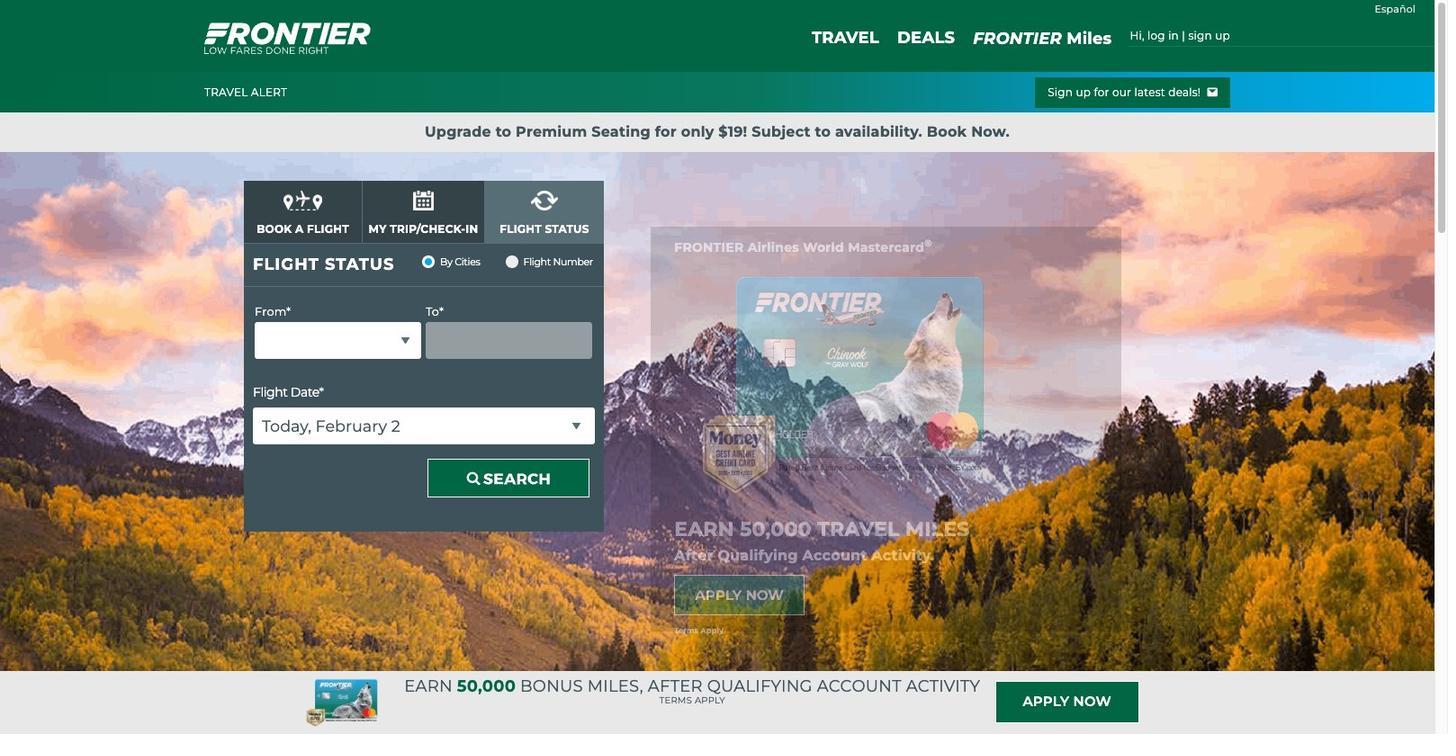 Task type: vqa. For each thing, say whether or not it's contained in the screenshot.
left 'discount'
no



Task type: locate. For each thing, give the bounding box(es) containing it.
up right sign
[[1215, 29, 1230, 42]]

flight right a
[[307, 222, 349, 236]]

50,000 inside earn 50,000 bonus miles, after qualifying account activity terms apply
[[457, 676, 516, 696]]

earn
[[674, 517, 734, 541], [404, 676, 453, 696]]

credit card image
[[300, 679, 390, 727]]

1 horizontal spatial book
[[927, 123, 967, 140]]

terms
[[674, 626, 698, 635], [659, 695, 692, 707]]

up
[[1215, 29, 1230, 42], [1076, 85, 1091, 99]]

0 horizontal spatial book
[[257, 222, 292, 236]]

now.
[[971, 123, 1010, 140]]

qualifying down "terms apply"
[[707, 676, 812, 696]]

book left now.
[[927, 123, 967, 140]]

travel link
[[812, 26, 897, 50]]

0 horizontal spatial for
[[655, 123, 677, 140]]

account for miles
[[802, 547, 867, 564]]

account left activity.
[[802, 547, 867, 564]]

apply
[[701, 626, 724, 635], [1023, 693, 1069, 710], [695, 695, 725, 707]]

subject
[[752, 123, 811, 140]]

for left our
[[1094, 85, 1109, 99]]

for
[[1094, 85, 1109, 99], [655, 123, 677, 140]]

to
[[496, 123, 512, 140], [815, 123, 831, 140]]

2 to from the left
[[815, 123, 831, 140]]

apply now
[[695, 586, 784, 603]]

From* field
[[255, 322, 421, 359]]

apply now link
[[674, 575, 805, 615]]

trip/check-
[[390, 222, 466, 236]]

flight left date* at the bottom left of page
[[253, 384, 288, 400]]

1 horizontal spatial to
[[815, 123, 831, 140]]

1 horizontal spatial for
[[1094, 85, 1109, 99]]

after inside the earn 50,000 travel miles after qualifying account activity.
[[674, 547, 713, 564]]

navigation
[[244, 181, 604, 244]]

$19!
[[719, 123, 747, 140]]

from*
[[255, 305, 291, 318]]

bonus
[[520, 676, 583, 696]]

flight date*
[[253, 384, 324, 400]]

flight for flight status
[[500, 222, 542, 236]]

1 vertical spatial 50,000
[[457, 676, 516, 696]]

my trip/check-in
[[369, 222, 478, 236]]

0 vertical spatial frontier
[[973, 29, 1062, 49]]

book left a
[[257, 222, 292, 236]]

sign up for our latest deals! link
[[1035, 77, 1230, 108]]

español link
[[1375, 2, 1416, 17]]

frontier left airlines
[[674, 239, 744, 255]]

0 horizontal spatial earn
[[404, 676, 453, 696]]

after right miles,
[[648, 676, 703, 696]]

0 vertical spatial book
[[927, 123, 967, 140]]

to right subject
[[815, 123, 831, 140]]

0 vertical spatial earn
[[674, 517, 734, 541]]

account left activity
[[817, 676, 902, 696]]

qualifying inside earn 50,000 bonus miles, after qualifying account activity terms apply
[[707, 676, 812, 696]]

0 vertical spatial travel
[[812, 28, 879, 48]]

frontier
[[973, 29, 1062, 49], [674, 239, 744, 255]]

1 vertical spatial for
[[655, 123, 677, 140]]

frontier airlines world mastercard ®
[[674, 238, 932, 255]]

1 vertical spatial qualifying
[[707, 676, 812, 696]]

earn right credit card 'image'
[[404, 676, 453, 696]]

1 vertical spatial travel
[[204, 85, 248, 99]]

50,000 for bonus
[[457, 676, 516, 696]]

to right 'upgrade'
[[496, 123, 512, 140]]

50,000 up now
[[740, 517, 812, 541]]

travel left deals
[[812, 28, 879, 48]]

log
[[1148, 29, 1165, 42]]

1 horizontal spatial earn
[[674, 517, 734, 541]]

navigation containing book a flight
[[244, 181, 604, 244]]

after inside earn 50,000 bonus miles, after qualifying account activity terms apply
[[648, 676, 703, 696]]

qualifying inside the earn 50,000 travel miles after qualifying account activity.
[[718, 547, 798, 564]]

premium
[[516, 123, 587, 140]]

travel alert link
[[204, 85, 287, 99]]

flight left status
[[500, 222, 542, 236]]

apply now
[[1023, 693, 1111, 710]]

hi,
[[1130, 29, 1145, 42]]

travel
[[812, 28, 879, 48], [204, 85, 248, 99], [817, 517, 900, 541]]

0 horizontal spatial to
[[496, 123, 512, 140]]

travel for travel alert
[[204, 85, 248, 99]]

qualifying
[[718, 547, 798, 564], [707, 676, 812, 696]]

book
[[927, 123, 967, 140], [257, 222, 292, 236]]

region
[[0, 708, 1435, 734]]

flight
[[307, 222, 349, 236], [500, 222, 542, 236], [523, 255, 551, 268], [253, 384, 288, 400]]

flight status
[[253, 255, 395, 274]]

activity
[[906, 676, 980, 696]]

frontier up the sign
[[973, 29, 1062, 49]]

travel for travel
[[812, 28, 879, 48]]

®
[[924, 238, 932, 250]]

airlines
[[748, 239, 799, 255]]

my trip/check-in link
[[363, 181, 484, 244]]

0 vertical spatial after
[[674, 547, 713, 564]]

in
[[1168, 29, 1179, 42]]

0 horizontal spatial up
[[1076, 85, 1091, 99]]

up right the sign
[[1076, 85, 1091, 99]]

account inside earn 50,000 bonus miles, after qualifying account activity terms apply
[[817, 676, 902, 696]]

earn inside earn 50,000 bonus miles, after qualifying account activity terms apply
[[404, 676, 453, 696]]

1 vertical spatial account
[[817, 676, 902, 696]]

0 horizontal spatial frontier
[[674, 239, 744, 255]]

earn inside the earn 50,000 travel miles after qualifying account activity.
[[674, 517, 734, 541]]

for left only
[[655, 123, 677, 140]]

2 vertical spatial travel
[[817, 517, 900, 541]]

travel up activity.
[[817, 517, 900, 541]]

frontier inside frontier airlines world mastercard ®
[[674, 239, 744, 255]]

after
[[674, 547, 713, 564], [648, 676, 703, 696]]

flight inside 'link'
[[500, 222, 542, 236]]

1 horizontal spatial frontier
[[973, 29, 1062, 49]]

terms down 'apply'
[[674, 626, 698, 635]]

1 vertical spatial terms
[[659, 695, 692, 707]]

50,000 left bonus
[[457, 676, 516, 696]]

upgrade to premium seating for only $19! subject to availability. book now.
[[425, 123, 1010, 140]]

flight for flight date*
[[253, 384, 288, 400]]

terms right miles,
[[659, 695, 692, 707]]

0 vertical spatial 50,000
[[740, 517, 812, 541]]

frontier for frontier miles
[[973, 29, 1062, 49]]

flight
[[253, 255, 319, 274]]

flight status link
[[485, 181, 604, 244]]

|
[[1182, 29, 1185, 42]]

50,000 inside the earn 50,000 travel miles after qualifying account activity.
[[740, 517, 812, 541]]

flight down flight status
[[523, 255, 551, 268]]

0 vertical spatial account
[[802, 547, 867, 564]]

earn up 'apply'
[[674, 517, 734, 541]]

qualifying up now
[[718, 547, 798, 564]]

flight status form
[[244, 244, 604, 532]]

by
[[440, 255, 452, 268]]

account inside the earn 50,000 travel miles after qualifying account activity.
[[802, 547, 867, 564]]

0 vertical spatial for
[[1094, 85, 1109, 99]]

frontier for frontier airlines world mastercard ®
[[674, 239, 744, 255]]

1 horizontal spatial 50,000
[[740, 517, 812, 541]]

travel left alert
[[204, 85, 248, 99]]

50,000 for travel
[[740, 517, 812, 541]]

1 vertical spatial earn
[[404, 676, 453, 696]]

apply down "terms apply"
[[695, 695, 725, 707]]

after up 'apply'
[[674, 547, 713, 564]]

1 horizontal spatial up
[[1215, 29, 1230, 42]]

0 horizontal spatial 50,000
[[457, 676, 516, 696]]

1 vertical spatial frontier
[[674, 239, 744, 255]]

0 vertical spatial qualifying
[[718, 547, 798, 564]]

miles
[[1067, 29, 1112, 49]]

1 vertical spatial book
[[257, 222, 292, 236]]

earn 50,000 bonus miles, after qualifying account activity terms apply
[[404, 676, 980, 707]]

1 vertical spatial after
[[648, 676, 703, 696]]

by cities
[[440, 255, 480, 268]]

50,000
[[740, 517, 812, 541], [457, 676, 516, 696]]

account
[[802, 547, 867, 564], [817, 676, 902, 696]]



Task type: describe. For each thing, give the bounding box(es) containing it.
world
[[803, 239, 844, 255]]

alert
[[251, 85, 287, 99]]

apply inside earn 50,000 bonus miles, after qualifying account activity terms apply
[[695, 695, 725, 707]]

sign
[[1188, 29, 1212, 42]]

availability.
[[835, 123, 922, 140]]

book a flight link
[[244, 181, 362, 244]]

after for travel
[[674, 547, 713, 564]]

now
[[746, 586, 784, 603]]

terms apply
[[674, 626, 724, 635]]

travel alert
[[204, 85, 287, 99]]

deals link
[[897, 26, 973, 50]]

qualifying for travel
[[718, 547, 798, 564]]

apply down 'apply'
[[701, 626, 724, 635]]

sign
[[1048, 85, 1073, 99]]

travel inside the earn 50,000 travel miles after qualifying account activity.
[[817, 517, 900, 541]]

only
[[681, 123, 714, 140]]

hi, log in | sign up
[[1130, 29, 1230, 42]]

after for bonus
[[648, 676, 703, 696]]

mastercard
[[848, 239, 924, 255]]

latest
[[1134, 85, 1165, 99]]

upgrade
[[425, 123, 491, 140]]

earn for travel
[[674, 517, 734, 541]]

status
[[545, 222, 589, 236]]

date*
[[291, 384, 324, 400]]

seating
[[592, 123, 651, 140]]

our
[[1112, 85, 1131, 99]]

0 vertical spatial up
[[1215, 29, 1230, 42]]

frontier miles
[[973, 29, 1112, 49]]

flight number
[[523, 255, 593, 268]]

miles,
[[588, 676, 643, 696]]

status
[[325, 255, 395, 274]]

apply left now
[[1023, 693, 1069, 710]]

deals
[[897, 28, 955, 48]]

1 vertical spatial up
[[1076, 85, 1091, 99]]

earn for bonus
[[404, 676, 453, 696]]

earn 50,000 travel miles after qualifying account activity.
[[674, 517, 970, 564]]

flight for flight number
[[523, 255, 551, 268]]

miles
[[905, 517, 970, 541]]

qualifying for bonus
[[707, 676, 812, 696]]

number
[[553, 255, 593, 268]]

book a flight
[[257, 222, 349, 236]]

a
[[295, 222, 304, 236]]

now
[[1073, 693, 1111, 710]]

account for miles,
[[817, 676, 902, 696]]

deals!
[[1168, 85, 1201, 99]]

to*
[[426, 305, 444, 318]]

cities
[[455, 255, 480, 268]]

in
[[465, 222, 478, 236]]

activity.
[[872, 547, 935, 564]]

flight status
[[500, 222, 589, 236]]

sign up for our latest deals!
[[1048, 85, 1207, 99]]

español
[[1375, 3, 1416, 15]]

0 vertical spatial terms
[[674, 626, 698, 635]]

terms inside earn 50,000 bonus miles, after qualifying account activity terms apply
[[659, 695, 692, 707]]

apply
[[695, 586, 742, 603]]

1 to from the left
[[496, 123, 512, 140]]

my
[[369, 222, 387, 236]]



